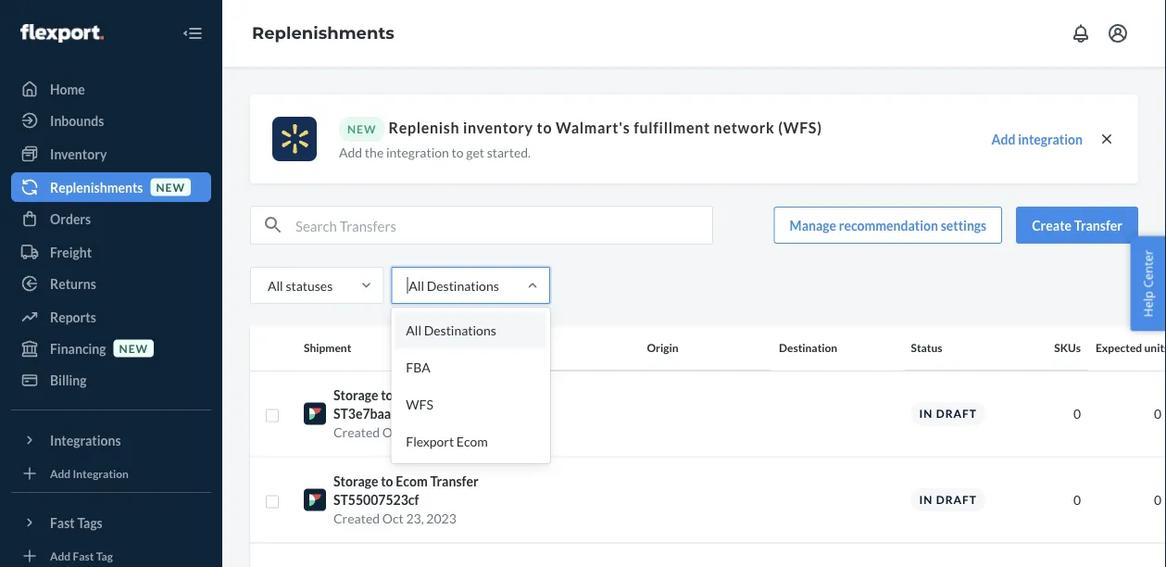 Task type: locate. For each thing, give the bounding box(es) containing it.
0 vertical spatial new
[[156, 180, 185, 194]]

new for financing
[[119, 341, 148, 355]]

created down st3e7baa943c
[[334, 424, 380, 440]]

add for add integration
[[50, 467, 71, 480]]

0 vertical spatial in draft
[[920, 407, 978, 420]]

ecom for st55007523cf
[[396, 474, 428, 489]]

st3e7baa943c
[[334, 406, 420, 422]]

in draft for storage to ecom transfer st3e7baa943c
[[920, 407, 978, 420]]

draft for storage to ecom transfer st55007523cf
[[937, 493, 978, 506]]

2 in from the top
[[920, 493, 933, 506]]

23, down "wfs" at left bottom
[[406, 424, 424, 440]]

billing link
[[11, 365, 211, 395]]

in draft
[[920, 407, 978, 420], [920, 493, 978, 506]]

new
[[156, 180, 185, 194], [119, 341, 148, 355]]

(wfs)
[[779, 119, 823, 137]]

add
[[992, 131, 1016, 147], [339, 144, 363, 160], [50, 467, 71, 480], [50, 549, 71, 562]]

2 vertical spatial ecom
[[396, 474, 428, 489]]

oct down st3e7baa943c
[[382, 424, 404, 440]]

all destinations up fba in the bottom left of the page
[[406, 322, 496, 338]]

2 23, from the top
[[406, 511, 424, 526]]

close navigation image
[[182, 22, 204, 44]]

destinations up fba in the bottom left of the page
[[424, 322, 496, 338]]

transfer down fba in the bottom left of the page
[[430, 387, 479, 403]]

1 horizontal spatial replenishments
[[252, 23, 395, 43]]

1 vertical spatial transfer
[[430, 387, 479, 403]]

started.
[[487, 144, 531, 160]]

ecom right 'flexport'
[[457, 433, 488, 449]]

1 2023 from the top
[[427, 424, 457, 440]]

square image
[[265, 494, 280, 509]]

2023 for st55007523cf
[[427, 511, 457, 526]]

settings
[[941, 217, 987, 233]]

integration down replenish
[[386, 144, 449, 160]]

1 vertical spatial draft
[[937, 493, 978, 506]]

1 draft from the top
[[937, 407, 978, 420]]

ecom
[[396, 387, 428, 403], [457, 433, 488, 449], [396, 474, 428, 489]]

1 created from the top
[[334, 424, 380, 440]]

23,
[[406, 424, 424, 440], [406, 511, 424, 526]]

square image
[[265, 408, 280, 423]]

storage to ecom transfer st55007523cf created oct 23, 2023
[[334, 474, 479, 526]]

transfer inside storage to ecom transfer st55007523cf created oct 23, 2023
[[430, 474, 479, 489]]

2023 down flexport ecom at bottom left
[[427, 511, 457, 526]]

add the integration to get started.
[[339, 144, 531, 160]]

2023
[[427, 424, 457, 440], [427, 511, 457, 526]]

23, inside storage to ecom transfer st55007523cf created oct 23, 2023
[[406, 511, 424, 526]]

0 vertical spatial draft
[[937, 407, 978, 420]]

0 horizontal spatial new
[[119, 341, 148, 355]]

oct
[[382, 424, 404, 440], [382, 511, 404, 526]]

transfer down flexport ecom at bottom left
[[430, 474, 479, 489]]

ecom inside storage to ecom transfer st3e7baa943c created oct 23, 2023
[[396, 387, 428, 403]]

1 vertical spatial 2023
[[427, 511, 457, 526]]

fast
[[50, 515, 75, 531], [73, 549, 94, 562]]

0 vertical spatial storage
[[334, 387, 379, 403]]

0 vertical spatial transfer
[[1075, 217, 1123, 233]]

1 vertical spatial 23,
[[406, 511, 424, 526]]

2 oct from the top
[[382, 511, 404, 526]]

inventory
[[50, 146, 107, 162]]

transfer
[[1075, 217, 1123, 233], [430, 387, 479, 403], [430, 474, 479, 489]]

1 vertical spatial replenishments
[[50, 179, 143, 195]]

ecom up st55007523cf
[[396, 474, 428, 489]]

1 vertical spatial oct
[[382, 511, 404, 526]]

Search Transfers text field
[[296, 207, 713, 244]]

0 vertical spatial fast
[[50, 515, 75, 531]]

integration left close "icon"
[[1019, 131, 1083, 147]]

oct inside storage to ecom transfer st3e7baa943c created oct 23, 2023
[[382, 424, 404, 440]]

storage inside storage to ecom transfer st55007523cf created oct 23, 2023
[[334, 474, 379, 489]]

23, inside storage to ecom transfer st3e7baa943c created oct 23, 2023
[[406, 424, 424, 440]]

inventory
[[463, 119, 534, 137]]

add integration link
[[11, 462, 211, 485]]

1 horizontal spatial new
[[156, 180, 185, 194]]

create transfer button
[[1017, 207, 1139, 244]]

all destinations down search transfers text field
[[409, 278, 499, 293]]

integration inside button
[[1019, 131, 1083, 147]]

destinations down search transfers text field
[[427, 278, 499, 293]]

2023 down "wfs" at left bottom
[[427, 424, 457, 440]]

1 oct from the top
[[382, 424, 404, 440]]

1 vertical spatial in
[[920, 493, 933, 506]]

replenishments
[[252, 23, 395, 43], [50, 179, 143, 195]]

storage inside storage to ecom transfer st3e7baa943c created oct 23, 2023
[[334, 387, 379, 403]]

to
[[537, 119, 553, 137], [452, 144, 464, 160], [381, 387, 393, 403], [381, 474, 393, 489]]

oct for st3e7baa943c
[[382, 424, 404, 440]]

0 horizontal spatial replenishments
[[50, 179, 143, 195]]

oct down st55007523cf
[[382, 511, 404, 526]]

1 in from the top
[[920, 407, 933, 420]]

add inside button
[[992, 131, 1016, 147]]

replenish inventory to walmart's fulfillment network (wfs)
[[389, 119, 823, 137]]

storage
[[334, 387, 379, 403], [334, 474, 379, 489]]

1 storage from the top
[[334, 387, 379, 403]]

1 vertical spatial storage
[[334, 474, 379, 489]]

2 draft from the top
[[937, 493, 978, 506]]

1 horizontal spatial integration
[[1019, 131, 1083, 147]]

2023 for st3e7baa943c
[[427, 424, 457, 440]]

returns link
[[11, 269, 211, 298]]

0 vertical spatial 2023
[[427, 424, 457, 440]]

1 vertical spatial new
[[119, 341, 148, 355]]

fast left tags
[[50, 515, 75, 531]]

help
[[1140, 291, 1157, 317]]

flexport
[[406, 433, 454, 449]]

0 vertical spatial replenishments
[[252, 23, 395, 43]]

ecom down fba in the bottom left of the page
[[396, 387, 428, 403]]

walmart's
[[556, 119, 631, 137]]

ecom inside storage to ecom transfer st55007523cf created oct 23, 2023
[[396, 474, 428, 489]]

transfer right create
[[1075, 217, 1123, 233]]

to inside storage to ecom transfer st55007523cf created oct 23, 2023
[[381, 474, 393, 489]]

add integration
[[992, 131, 1083, 147]]

shipment
[[304, 341, 351, 355]]

2 created from the top
[[334, 511, 380, 526]]

expected
[[1096, 341, 1143, 355]]

to up st3e7baa943c
[[381, 387, 393, 403]]

new for replenishments
[[156, 180, 185, 194]]

1 vertical spatial all destinations
[[406, 322, 496, 338]]

transfer inside button
[[1075, 217, 1123, 233]]

all statuses
[[268, 278, 333, 293]]

manage recommendation settings
[[790, 217, 987, 233]]

replenish
[[389, 119, 460, 137]]

1 vertical spatial fast
[[73, 549, 94, 562]]

help center
[[1140, 250, 1157, 317]]

2 storage from the top
[[334, 474, 379, 489]]

add integration button
[[992, 130, 1083, 149]]

all
[[268, 278, 283, 293], [409, 278, 424, 293], [406, 322, 422, 338]]

created inside storage to ecom transfer st3e7baa943c created oct 23, 2023
[[334, 424, 380, 440]]

tag
[[96, 549, 113, 562]]

created
[[334, 424, 380, 440], [334, 511, 380, 526]]

integration
[[1019, 131, 1083, 147], [386, 144, 449, 160]]

storage up st55007523cf
[[334, 474, 379, 489]]

0
[[1074, 406, 1081, 422], [1155, 406, 1162, 422], [1074, 492, 1081, 508], [1155, 492, 1162, 508]]

fast left the tag
[[73, 549, 94, 562]]

fast tags
[[50, 515, 103, 531]]

statuses
[[286, 278, 333, 293]]

oct inside storage to ecom transfer st55007523cf created oct 23, 2023
[[382, 511, 404, 526]]

1 23, from the top
[[406, 424, 424, 440]]

in
[[920, 407, 933, 420], [920, 493, 933, 506]]

1 vertical spatial created
[[334, 511, 380, 526]]

0 vertical spatial created
[[334, 424, 380, 440]]

destinations
[[427, 278, 499, 293], [424, 322, 496, 338]]

st55007523cf
[[334, 492, 419, 508]]

create
[[1033, 217, 1072, 233]]

reports link
[[11, 302, 211, 332]]

1 vertical spatial in draft
[[920, 493, 978, 506]]

in for storage to ecom transfer st55007523cf
[[920, 493, 933, 506]]

new down reports link
[[119, 341, 148, 355]]

status
[[911, 341, 943, 355]]

storage up st3e7baa943c
[[334, 387, 379, 403]]

storage for storage to ecom transfer st3e7baa943c
[[334, 387, 379, 403]]

tags
[[77, 515, 103, 531]]

new up orders link
[[156, 180, 185, 194]]

2023 inside storage to ecom transfer st3e7baa943c created oct 23, 2023
[[427, 424, 457, 440]]

created down st55007523cf
[[334, 511, 380, 526]]

to up st55007523cf
[[381, 474, 393, 489]]

create transfer
[[1033, 217, 1123, 233]]

created inside storage to ecom transfer st55007523cf created oct 23, 2023
[[334, 511, 380, 526]]

2 in draft from the top
[[920, 493, 978, 506]]

2023 inside storage to ecom transfer st55007523cf created oct 23, 2023
[[427, 511, 457, 526]]

23, for st55007523cf
[[406, 511, 424, 526]]

0 vertical spatial ecom
[[396, 387, 428, 403]]

all destinations
[[409, 278, 499, 293], [406, 322, 496, 338]]

to left 'get'
[[452, 144, 464, 160]]

draft
[[937, 407, 978, 420], [937, 493, 978, 506]]

integrations button
[[11, 425, 211, 455]]

1 in draft from the top
[[920, 407, 978, 420]]

manage recommendation settings button
[[774, 207, 1003, 244]]

draft for storage to ecom transfer st3e7baa943c
[[937, 407, 978, 420]]

2 2023 from the top
[[427, 511, 457, 526]]

center
[[1140, 250, 1157, 288]]

23, down st55007523cf
[[406, 511, 424, 526]]

returns
[[50, 276, 96, 291]]

transfer inside storage to ecom transfer st3e7baa943c created oct 23, 2023
[[430, 387, 479, 403]]

0 vertical spatial in
[[920, 407, 933, 420]]

2 vertical spatial transfer
[[430, 474, 479, 489]]

in draft for storage to ecom transfer st55007523cf
[[920, 493, 978, 506]]

get
[[466, 144, 485, 160]]

0 vertical spatial oct
[[382, 424, 404, 440]]

0 vertical spatial 23,
[[406, 424, 424, 440]]



Task type: describe. For each thing, give the bounding box(es) containing it.
help center button
[[1131, 236, 1167, 331]]

created for storage to ecom transfer st3e7baa943c created oct 23, 2023
[[334, 424, 380, 440]]

financing
[[50, 341, 106, 356]]

add fast tag link
[[11, 545, 211, 567]]

open notifications image
[[1070, 22, 1093, 44]]

freight link
[[11, 237, 211, 267]]

network
[[714, 119, 775, 137]]

23, for st3e7baa943c
[[406, 424, 424, 440]]

close image
[[1098, 130, 1117, 148]]

integration
[[73, 467, 129, 480]]

to inside storage to ecom transfer st3e7baa943c created oct 23, 2023
[[381, 387, 393, 403]]

inventory link
[[11, 139, 211, 169]]

units
[[1145, 341, 1167, 355]]

oct for st55007523cf
[[382, 511, 404, 526]]

home
[[50, 81, 85, 97]]

to right inventory
[[537, 119, 553, 137]]

recommendation
[[839, 217, 939, 233]]

1 vertical spatial ecom
[[457, 433, 488, 449]]

origin
[[647, 341, 679, 355]]

created for storage to ecom transfer st55007523cf created oct 23, 2023
[[334, 511, 380, 526]]

flexport ecom
[[406, 433, 488, 449]]

inbounds
[[50, 113, 104, 128]]

orders link
[[11, 204, 211, 234]]

wfs
[[406, 396, 434, 412]]

add for add fast tag
[[50, 549, 71, 562]]

destination
[[779, 341, 838, 355]]

0 vertical spatial all destinations
[[409, 278, 499, 293]]

home link
[[11, 74, 211, 104]]

storage for storage to ecom transfer st55007523cf
[[334, 474, 379, 489]]

add integration
[[50, 467, 129, 480]]

the
[[365, 144, 384, 160]]

storage to ecom transfer st3e7baa943c created oct 23, 2023
[[334, 387, 479, 440]]

skus
[[1055, 341, 1081, 355]]

transfer for storage to ecom transfer st3e7baa943c created oct 23, 2023
[[430, 387, 479, 403]]

po#
[[524, 341, 546, 355]]

manage recommendation settings link
[[774, 207, 1003, 244]]

add for add integration
[[992, 131, 1016, 147]]

billing
[[50, 372, 87, 388]]

fulfillment
[[634, 119, 711, 137]]

integrations
[[50, 432, 121, 448]]

0 vertical spatial destinations
[[427, 278, 499, 293]]

add fast tag
[[50, 549, 113, 562]]

replenishments link
[[252, 23, 395, 43]]

orders
[[50, 211, 91, 227]]

open account menu image
[[1107, 22, 1130, 44]]

flexport logo image
[[20, 24, 104, 43]]

fba
[[406, 359, 431, 375]]

transfer for storage to ecom transfer st55007523cf created oct 23, 2023
[[430, 474, 479, 489]]

freight
[[50, 244, 92, 260]]

inbounds link
[[11, 106, 211, 135]]

add for add the integration to get started.
[[339, 144, 363, 160]]

create transfer link
[[1017, 207, 1139, 244]]

ecom for st3e7baa943c
[[396, 387, 428, 403]]

0 horizontal spatial integration
[[386, 144, 449, 160]]

reports
[[50, 309, 96, 325]]

fast tags button
[[11, 508, 211, 537]]

new
[[348, 122, 377, 136]]

1 vertical spatial destinations
[[424, 322, 496, 338]]

manage
[[790, 217, 837, 233]]

expected units
[[1096, 341, 1167, 355]]

fast inside dropdown button
[[50, 515, 75, 531]]

in for storage to ecom transfer st3e7baa943c
[[920, 407, 933, 420]]



Task type: vqa. For each thing, say whether or not it's contained in the screenshot.
Storage to Ecom Transfer ST55007523cf Created Oct 23, 2023 Transfer
yes



